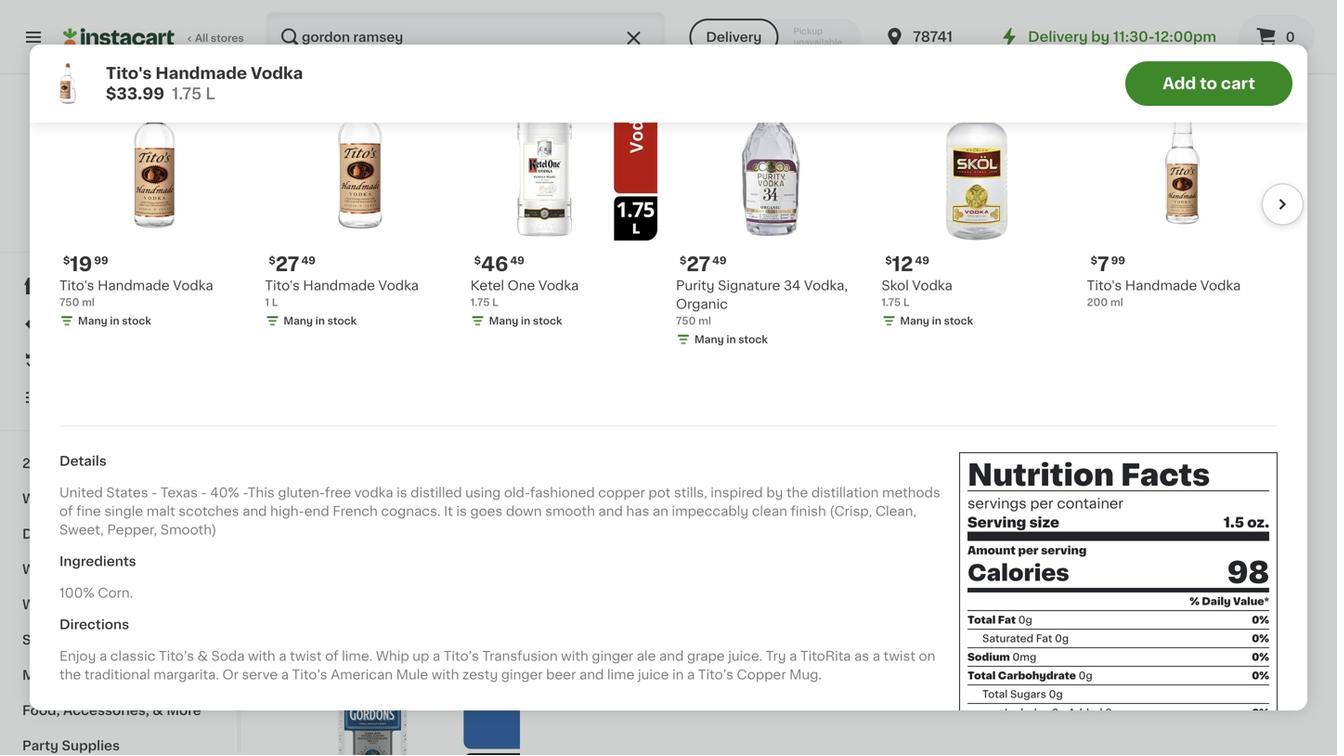 Task type: locate. For each thing, give the bounding box(es) containing it.
includes 0g added sugars
[[1005, 708, 1141, 718]]

0g up includes 0g added sugars
[[1049, 689, 1063, 699]]

- up scotches
[[201, 486, 207, 499]]

1 vertical spatial fat
[[1036, 633, 1053, 643]]

0 vertical spatial the
[[787, 486, 808, 499]]

by up the clean
[[766, 486, 783, 499]]

$ inside $ 19 99
[[63, 255, 70, 265]]

texas
[[161, 486, 198, 499]]

0 horizontal spatial full-bodied
[[280, 473, 341, 483]]

1 horizontal spatial of
[[121, 457, 135, 470]]

2 27 from the left
[[276, 254, 299, 274]]

0 vertical spatial dry
[[867, 423, 886, 433]]

1 vertical spatial deals
[[22, 527, 60, 540]]

tito's inside tito's handmade  vodka 200 ml
[[1087, 279, 1122, 292]]

1 sauvignon from the left
[[279, 509, 347, 522]]

dry
[[867, 423, 886, 433], [1171, 468, 1195, 481]]

full-
[[799, 423, 822, 433], [280, 473, 304, 483], [540, 473, 563, 483]]

total wine & more
[[58, 185, 179, 198]]

ml down organic
[[698, 316, 711, 326]]

down
[[506, 505, 542, 518]]

None search field
[[266, 11, 665, 63]]

0g up the carbohydrate
[[1055, 633, 1069, 643]]

0 horizontal spatial by
[[766, 486, 783, 499]]

0 horizontal spatial best seller
[[284, 424, 331, 432]]

stock for vodka,
[[739, 334, 768, 344]]

carbohydrate
[[998, 670, 1076, 681]]

vodka inside ketel one vodka 1.75 l
[[538, 279, 579, 292]]

24
[[1066, 443, 1093, 463]]

1 vertical spatial 750
[[676, 316, 696, 326]]

for
[[361, 139, 390, 158]]

vodka
[[251, 65, 303, 81], [173, 279, 213, 292], [378, 279, 419, 292], [538, 279, 579, 292], [912, 279, 953, 292], [1201, 279, 1241, 292]]

wine left under
[[22, 563, 56, 576]]

deals link down the shop at the left of the page
[[11, 305, 226, 342]]

handmade inside tito's handmade  vodka 750 ml
[[98, 279, 170, 292]]

gluten-
[[278, 486, 325, 499]]

1 horizontal spatial delivery
[[1028, 30, 1088, 44]]

instacart logo image
[[63, 26, 175, 48]]

1 deals link from the top
[[11, 305, 226, 342]]

99 inside $ 24 99
[[1095, 444, 1109, 455]]

product group
[[59, 54, 250, 332], [1087, 54, 1278, 310], [279, 189, 523, 540], [538, 189, 782, 540], [797, 189, 1041, 499], [1056, 189, 1300, 521]]

40%
[[210, 486, 239, 499]]

$20
[[103, 563, 129, 576]]

99 right 24
[[1095, 444, 1109, 455]]

tito's for 1
[[265, 279, 300, 292]]

$ 27 49 for purity
[[680, 254, 727, 274]]

3 0% from the top
[[1252, 652, 1269, 662]]

0 horizontal spatial estate
[[331, 490, 373, 503]]

ml inside tito's handmade  vodka 750 ml
[[82, 297, 95, 307]]

tito's handmade  vodka 200 ml
[[1087, 279, 1241, 307]]

l inside skol vodka 1.75 l
[[903, 297, 910, 307]]

750 inside tito's handmade  vodka 750 ml
[[59, 297, 79, 307]]

100% inside button
[[47, 225, 76, 235]]

4 49 from the left
[[915, 255, 930, 265]]

deals link up ingredients
[[11, 516, 226, 552]]

2 horizontal spatial 99
[[1111, 255, 1126, 265]]

1 horizontal spatial is
[[456, 505, 467, 518]]

many for vodka,
[[695, 334, 724, 344]]

1 vertical spatial deals link
[[11, 516, 226, 552]]

total down 'sodium'
[[968, 670, 996, 681]]

product group containing gordon estate six cabernet sauvignon
[[279, 189, 523, 540]]

best right 20
[[43, 457, 74, 470]]

deals down the shop at the left of the page
[[52, 317, 90, 330]]

vodka for tito's handmade  vodka $33.99 1.75 l
[[251, 65, 303, 81]]

2 horizontal spatial of
[[325, 650, 339, 663]]

ml down the shop at the left of the page
[[82, 297, 95, 307]]

tito's inside tito's handmade  vodka 1 l
[[265, 279, 300, 292]]

many in stock down gordon's
[[1074, 505, 1148, 515]]

0 horizontal spatial twist
[[290, 650, 322, 663]]

27 up purity
[[687, 254, 711, 274]]

0 horizontal spatial of
[[59, 505, 73, 518]]

1.75 down gordon's
[[1056, 486, 1075, 496]]

0 horizontal spatial seller
[[306, 424, 331, 432]]

-
[[151, 486, 157, 499], [201, 486, 207, 499], [243, 486, 248, 499]]

0 horizontal spatial dry
[[867, 423, 886, 433]]

0g
[[1019, 615, 1033, 625], [1055, 633, 1069, 643], [1079, 670, 1093, 681], [1049, 689, 1063, 699], [1052, 708, 1066, 718]]

total for total sugars 0g
[[983, 689, 1008, 699]]

$ up the shop at the left of the page
[[63, 255, 70, 265]]

2 49 from the left
[[301, 255, 316, 265]]

servings
[[968, 497, 1027, 510]]

cabernet for gordon estate six cabernet sauvignon
[[399, 490, 460, 503]]

1 horizontal spatial -
[[201, 486, 207, 499]]

27 for purity
[[687, 254, 711, 274]]

49 inside $ 46 49
[[510, 255, 525, 265]]

by inside 'delivery by 11:30-12:00pm' link
[[1091, 30, 1110, 44]]

with up serve on the bottom
[[248, 650, 276, 663]]

ginger up 'lime'
[[592, 650, 634, 663]]

1 cabernet from the left
[[399, 490, 460, 503]]

1 horizontal spatial full-bodied
[[540, 473, 600, 483]]

0 vertical spatial more
[[145, 185, 179, 198]]

in for vodka,
[[727, 334, 736, 344]]

by left 11:30-
[[1091, 30, 1110, 44]]

total wine & more logo image
[[78, 97, 159, 178]]

vodka for tito's handmade  vodka 750 ml
[[173, 279, 213, 292]]

total up view
[[58, 185, 90, 198]]

handmade inside tito's handmade  vodka 200 ml
[[1125, 279, 1197, 292]]

0 horizontal spatial gordon
[[279, 490, 328, 503]]

gordon estate 2016 cabernet sauvignon
[[538, 490, 731, 522]]

seller for gordon estate six cabernet sauvignon
[[306, 424, 331, 432]]

full-bodied inside "product" group
[[280, 473, 341, 483]]

total carbohydrate 0g
[[968, 670, 1093, 681]]

of
[[121, 457, 135, 470], [59, 505, 73, 518], [325, 650, 339, 663]]

seller up gluten-
[[306, 424, 331, 432]]

handmade for 1
[[303, 279, 375, 292]]

cabernet up cognacs.
[[399, 490, 460, 503]]

1 best seller from the left
[[284, 424, 331, 432]]

49 for vodka
[[915, 255, 930, 265]]

0% for total fat
[[1252, 615, 1269, 625]]

delivery for delivery by 11:30-12:00pm
[[1028, 30, 1088, 44]]

90+
[[102, 492, 129, 505]]

1 horizontal spatial estate
[[590, 490, 632, 503]]

0 horizontal spatial 750
[[59, 297, 79, 307]]

bodied for gordon estate six cabernet sauvignon
[[304, 473, 341, 483]]

stock down ketel one vodka 1.75 l
[[533, 316, 562, 326]]

0g up saturated fat 0g
[[1019, 615, 1033, 625]]

dry inside gordon's london dry gin, (75 proof) 1.75 l
[[1171, 468, 1195, 481]]

49 right 46
[[510, 255, 525, 265]]

all
[[195, 33, 208, 43]]

1 horizontal spatial 750
[[676, 316, 696, 326]]

full-bodied for gordon estate 2016 cabernet sauvignon
[[540, 473, 600, 483]]

cabernet inside gordon estate six cabernet sauvignon
[[399, 490, 460, 503]]

1 gordon from the left
[[279, 490, 328, 503]]

product group containing 24
[[1056, 189, 1300, 521]]

more down margarita.
[[167, 704, 201, 717]]

by inside united states - texas - 40% -this gluten-free vodka is distilled using old-fashioned copper pot stills, inspired by the distillation methods of fine single malt scotches and high-end french cognacs. it is goes down smooth and has an impeccably clean finish (crisp, clean, sweet, pepper, smooth)
[[766, 486, 783, 499]]

many in stock for 750
[[78, 316, 151, 326]]

$ up skol
[[885, 255, 892, 265]]

1 vertical spatial by
[[766, 486, 783, 499]]

in down tito's handmade  vodka 1 l
[[315, 316, 325, 326]]

mixers & drinks
[[22, 669, 128, 682]]

an
[[653, 505, 669, 518]]

0g for total sugars 0g
[[1049, 689, 1063, 699]]

many down skol vodka 1.75 l
[[900, 316, 930, 326]]

in right juice
[[672, 668, 684, 681]]

many in stock down organic
[[695, 334, 768, 344]]

vodka inside tito's handmade  vodka 1 l
[[378, 279, 419, 292]]

$ for 1.75
[[474, 255, 481, 265]]

3 49 from the left
[[510, 255, 525, 265]]

guarantee
[[143, 225, 197, 235]]

0g for saturated fat 0g
[[1055, 633, 1069, 643]]

seltzers & hard drinks
[[22, 633, 173, 646]]

0 vertical spatial deals link
[[11, 305, 226, 342]]

stock for 1
[[327, 316, 357, 326]]

2 cabernet from the left
[[670, 490, 731, 503]]

total fat 0g
[[968, 615, 1033, 625]]

added
[[1068, 708, 1103, 718]]

many for gin,
[[1074, 505, 1104, 515]]

$ inside $ 12 49
[[885, 255, 892, 265]]

0 vertical spatial drinks
[[130, 633, 173, 646]]

stock for gin,
[[1118, 505, 1148, 515]]

of left lime.
[[325, 650, 339, 663]]

seller up fashioned
[[565, 424, 590, 432]]

2 deals link from the top
[[11, 516, 226, 552]]

gordon for gordon estate six cabernet sauvignon
[[279, 490, 328, 503]]

1 horizontal spatial sugars
[[1105, 708, 1141, 718]]

2 vertical spatial of
[[325, 650, 339, 663]]

0 vertical spatial 100%
[[47, 225, 76, 235]]

sauvignon inside gordon estate six cabernet sauvignon
[[279, 509, 347, 522]]

united states - texas - 40% -this gluten-free vodka is distilled using old-fashioned copper pot stills, inspired by the distillation methods of fine single malt scotches and high-end french cognacs. it is goes down smooth and has an impeccably clean finish (crisp, clean, sweet, pepper, smooth)
[[59, 486, 941, 536]]

estate inside gordon estate 2016 cabernet sauvignon
[[590, 490, 632, 503]]

2 sauvignon from the left
[[538, 509, 606, 522]]

0 horizontal spatial the
[[59, 668, 81, 681]]

many down tito's handmade  vodka 1 l
[[284, 316, 313, 326]]

titorita
[[801, 650, 851, 663]]

34
[[784, 279, 801, 292]]

full-bodied for gordon estate six cabernet sauvignon
[[280, 473, 341, 483]]

deals down the 'wine rated 90+' on the left
[[22, 527, 60, 540]]

more
[[145, 185, 179, 198], [167, 704, 201, 717]]

sauvignon
[[279, 509, 347, 522], [538, 509, 606, 522]]

0 horizontal spatial -
[[151, 486, 157, 499]]

shop
[[52, 280, 87, 293]]

1 horizontal spatial 99
[[1095, 444, 1109, 455]]

tito's
[[106, 65, 152, 81], [59, 279, 94, 292], [265, 279, 300, 292], [1087, 279, 1122, 292]]

l inside tito's handmade  vodka 1 l
[[272, 297, 278, 307]]

vodka
[[354, 486, 393, 499]]

2 gordon from the left
[[538, 490, 587, 503]]

3 - from the left
[[243, 486, 248, 499]]

1 horizontal spatial dry
[[1171, 468, 1195, 481]]

1 $ 27 49 from the left
[[680, 254, 727, 274]]

$ up purity
[[680, 255, 687, 265]]

& up policy
[[131, 185, 141, 198]]

skol
[[882, 279, 909, 292]]

1 vertical spatial the
[[59, 668, 81, 681]]

sugars right added in the right bottom of the page
[[1105, 708, 1141, 718]]

1 49 from the left
[[712, 255, 727, 265]]

2 horizontal spatial with
[[561, 650, 589, 663]]

delivery inside "button"
[[706, 31, 762, 44]]

0 vertical spatial by
[[1091, 30, 1110, 44]]

1 horizontal spatial cabernet
[[670, 490, 731, 503]]

99 inside $ 19 99
[[94, 255, 108, 265]]

gordon estate six cabernet sauvignon
[[279, 490, 460, 522]]

1 horizontal spatial sauvignon
[[538, 509, 606, 522]]

oz.
[[1247, 516, 1269, 529]]

seller inside "product" group
[[306, 424, 331, 432]]

l down skol
[[903, 297, 910, 307]]

copper
[[598, 486, 645, 499]]

1.75 inside tito's handmade  vodka $33.99 1.75 l
[[172, 86, 202, 102]]

750 up "finish"
[[797, 486, 817, 496]]

1 estate from the left
[[331, 490, 373, 503]]

tito's inside tito's handmade  vodka $33.99 1.75 l
[[106, 65, 152, 81]]

handmade for 200
[[1125, 279, 1197, 292]]

100% down view
[[47, 225, 76, 235]]

mixers & drinks link
[[11, 657, 226, 693]]

$ inside $ 46 49
[[474, 255, 481, 265]]

best inside 20 best wines of 2023 link
[[43, 457, 74, 470]]

sauvignon inside gordon estate 2016 cabernet sauvignon
[[538, 509, 606, 522]]

2 $ 27 49 from the left
[[269, 254, 316, 274]]

1 27 from the left
[[687, 254, 711, 274]]

tito's for $33.99
[[106, 65, 152, 81]]

clean,
[[876, 505, 917, 518]]

with right the 'mule'
[[432, 668, 459, 681]]

high-
[[270, 505, 304, 518]]

total up saturated
[[968, 615, 996, 625]]

gordon for gordon estate 2016 cabernet sauvignon
[[538, 490, 587, 503]]

vodka inside tito's handmade  vodka 200 ml
[[1201, 279, 1241, 292]]

1 horizontal spatial bodied
[[563, 473, 600, 483]]

all stores link
[[63, 11, 245, 63]]

fat up 0mg at the bottom right of page
[[1036, 633, 1053, 643]]

2 horizontal spatial -
[[243, 486, 248, 499]]

1.75 down ketel
[[471, 297, 490, 307]]

1 horizontal spatial 27
[[687, 254, 711, 274]]

ml right 200
[[1111, 297, 1123, 307]]

100% for 100% satisfaction guarantee
[[47, 225, 76, 235]]

$ 19 99
[[63, 254, 108, 274]]

0 horizontal spatial sugars
[[1010, 689, 1046, 699]]

a right try
[[790, 650, 797, 663]]

750 inside "purity signature 34 vodka, organic 750 ml"
[[676, 316, 696, 326]]

1 vertical spatial drinks
[[84, 669, 128, 682]]

l inside gordon's london dry gin, (75 proof) 1.75 l
[[1078, 486, 1084, 496]]

$ 7 99
[[1091, 254, 1126, 274]]

& down enjoy
[[70, 669, 81, 682]]

0 vertical spatial fat
[[998, 615, 1016, 625]]

1 horizontal spatial ginger
[[592, 650, 634, 663]]

0 vertical spatial per
[[1030, 497, 1054, 510]]

classic
[[110, 650, 155, 663]]

99 for 24
[[1095, 444, 1109, 455]]

1 vertical spatial ginger
[[501, 668, 543, 681]]

1 0% from the top
[[1252, 615, 1269, 625]]

gordon inside gordon estate six cabernet sauvignon
[[279, 490, 328, 503]]

stock down london
[[1118, 505, 1148, 515]]

many for 1
[[284, 316, 313, 326]]

fat for total
[[998, 615, 1016, 625]]

tito's inside tito's handmade  vodka 750 ml
[[59, 279, 94, 292]]

handmade inside tito's handmade  vodka $33.99 1.75 l
[[155, 65, 247, 81]]

0 vertical spatial ginger
[[592, 650, 634, 663]]

end
[[304, 505, 329, 518]]

full-bodied up fashioned
[[540, 473, 600, 483]]

1 horizontal spatial fat
[[1036, 633, 1053, 643]]

vodka for tito's handmade  vodka 200 ml
[[1201, 279, 1241, 292]]

stock for 1.75
[[533, 316, 562, 326]]

1 vertical spatial 100%
[[59, 587, 94, 600]]

best seller for gordon estate 2016 cabernet sauvignon
[[543, 424, 590, 432]]

1.75 right $33.99
[[172, 86, 202, 102]]

49
[[712, 255, 727, 265], [301, 255, 316, 265], [510, 255, 525, 265], [915, 255, 930, 265]]

in for 1
[[315, 316, 325, 326]]

1 vertical spatial more
[[167, 704, 201, 717]]

add
[[208, 70, 235, 83], [1236, 70, 1263, 83], [1163, 76, 1196, 91], [740, 205, 767, 218], [999, 205, 1026, 218], [1258, 205, 1285, 218]]

view pricing policy link
[[63, 204, 174, 219]]

ml inside tito's handmade  vodka 200 ml
[[1111, 297, 1123, 307]]

delivery
[[1028, 30, 1088, 44], [706, 31, 762, 44]]

1 horizontal spatial best
[[284, 424, 304, 432]]

add to cart
[[1163, 76, 1255, 91]]

tito's handmade  vodka 1 l
[[265, 279, 419, 307]]

1 vertical spatial dry
[[1171, 468, 1195, 481]]

tito's down 19
[[59, 279, 94, 292]]

bodied up free
[[304, 473, 341, 483]]

handmade
[[155, 65, 247, 81], [98, 279, 170, 292], [303, 279, 375, 292], [1125, 279, 1197, 292]]

99 inside $ 7 99
[[1111, 255, 1126, 265]]

0 horizontal spatial 99
[[94, 255, 108, 265]]

organic
[[676, 298, 728, 311]]

1 horizontal spatial twist
[[884, 650, 916, 663]]

l down all
[[206, 86, 215, 102]]

$ inside $ 24 99
[[1060, 444, 1066, 455]]

many in stock down ketel one vodka 1.75 l
[[489, 316, 562, 326]]

policy
[[130, 207, 163, 217]]

per up size
[[1030, 497, 1054, 510]]

vodka for tito's handmade  vodka 1 l
[[378, 279, 419, 292]]

2 horizontal spatial bodied
[[822, 423, 860, 433]]

with up 'beer'
[[561, 650, 589, 663]]

1 vertical spatial is
[[456, 505, 467, 518]]

drinks up classic
[[130, 633, 173, 646]]

99 right '7'
[[1111, 255, 1126, 265]]

wine for wine
[[22, 598, 56, 611]]

a down "grape" on the bottom of the page
[[687, 668, 695, 681]]

add button for 24
[[1223, 195, 1295, 228]]

27 for tito's
[[276, 254, 299, 274]]

4 0% from the top
[[1252, 670, 1269, 681]]

0 vertical spatial is
[[397, 486, 407, 499]]

total for total wine & more
[[58, 185, 90, 198]]

sugars up includes
[[1010, 689, 1046, 699]]

the inside the enjoy a classic tito's & soda with a twist of lime. whip up a tito's transfusion with ginger ale and grape juice. try a titorita as a twist on the traditional margarita. or serve a tito's american mule with zesty ginger beer and lime juice in a tito's copper mug.
[[59, 668, 81, 681]]

1 horizontal spatial gordon
[[538, 490, 587, 503]]

more for total wine & more
[[145, 185, 179, 198]]

in for 750
[[110, 316, 119, 326]]

full-bodied
[[280, 473, 341, 483], [540, 473, 600, 483]]

1 horizontal spatial seller
[[565, 424, 590, 432]]

2 best seller from the left
[[543, 424, 590, 432]]

bodied inside "product" group
[[304, 473, 341, 483]]

old-
[[504, 486, 530, 499]]

2 vertical spatial 750
[[797, 486, 817, 496]]

daily
[[1202, 596, 1231, 606]]

& up margarita.
[[198, 650, 208, 663]]

best for gordon estate 2016 cabernet sauvignon
[[543, 424, 564, 432]]

handmade for 750
[[98, 279, 170, 292]]

party
[[22, 739, 59, 752]]

0 horizontal spatial best
[[43, 457, 74, 470]]

0 horizontal spatial delivery
[[706, 31, 762, 44]]

2 twist from the left
[[884, 650, 916, 663]]

the down enjoy
[[59, 668, 81, 681]]

add to cart button
[[1126, 61, 1293, 106]]

0 horizontal spatial 27
[[276, 254, 299, 274]]

bodied up distillation
[[822, 423, 860, 433]]

0 horizontal spatial full-
[[280, 473, 304, 483]]

gordon inside gordon estate 2016 cabernet sauvignon
[[538, 490, 587, 503]]

in for 1.75
[[521, 316, 531, 326]]

0 horizontal spatial $ 27 49
[[269, 254, 316, 274]]

vodka inside tito's handmade  vodka 750 ml
[[173, 279, 213, 292]]

many for 1.75
[[489, 316, 519, 326]]

$ up 200
[[1091, 255, 1098, 265]]

1 horizontal spatial by
[[1091, 30, 1110, 44]]

2 seller from the left
[[565, 424, 590, 432]]

1 horizontal spatial full-
[[540, 473, 563, 483]]

49 inside $ 12 49
[[915, 255, 930, 265]]

0 vertical spatial 750
[[59, 297, 79, 307]]

wine rated 90+
[[22, 492, 129, 505]]

1 horizontal spatial $ 27 49
[[680, 254, 727, 274]]

estate inside gordon estate six cabernet sauvignon
[[331, 490, 373, 503]]

tito's up 1
[[265, 279, 300, 292]]

49 for signature
[[712, 255, 727, 265]]

sauvignon down fashioned
[[538, 509, 606, 522]]

cabernet for gordon estate 2016 cabernet sauvignon
[[670, 490, 731, 503]]

full-bodied up gluten-
[[280, 473, 341, 483]]

0g up added in the right bottom of the page
[[1079, 670, 1093, 681]]

fat up saturated
[[998, 615, 1016, 625]]

shop link
[[11, 267, 226, 305]]

pot
[[649, 486, 671, 499]]

of inside the enjoy a classic tito's & soda with a twist of lime. whip up a tito's transfusion with ginger ale and grape juice. try a titorita as a twist on the traditional margarita. or serve a tito's american mule with zesty ginger beer and lime juice in a tito's copper mug.
[[325, 650, 339, 663]]

in down ketel one vodka 1.75 l
[[521, 316, 531, 326]]

1 seller from the left
[[306, 424, 331, 432]]

handmade inside tito's handmade  vodka 1 l
[[303, 279, 375, 292]]

ale
[[637, 650, 656, 663]]

full- up fashioned
[[540, 473, 563, 483]]

dry left gin,
[[1171, 468, 1195, 481]]

tito's for 750
[[59, 279, 94, 292]]

99 right 19
[[94, 255, 108, 265]]

in down gordon's
[[1106, 505, 1116, 515]]

2 0% from the top
[[1252, 633, 1269, 643]]

saturated fat 0g
[[983, 633, 1069, 643]]

many down ketel one vodka 1.75 l
[[489, 316, 519, 326]]

mule
[[396, 668, 428, 681]]

ml inside "purity signature 34 vodka, organic 750 ml"
[[698, 316, 711, 326]]

full- up 750 ml at the right bottom of the page
[[799, 423, 822, 433]]

750 down the shop at the left of the page
[[59, 297, 79, 307]]

5 0% from the top
[[1252, 708, 1269, 718]]

to
[[1200, 76, 1217, 91]]

ingredients
[[59, 555, 136, 568]]

finish
[[791, 505, 826, 518]]

party supplies link
[[11, 728, 226, 755]]

estate up french
[[331, 490, 373, 503]]

0 horizontal spatial cabernet
[[399, 490, 460, 503]]

1.75
[[172, 86, 202, 102], [471, 297, 490, 307], [882, 297, 901, 307], [1056, 486, 1075, 496]]

0 horizontal spatial ginger
[[501, 668, 543, 681]]

best seller for gordon estate six cabernet sauvignon
[[284, 424, 331, 432]]

twist left on on the bottom right of page
[[884, 650, 916, 663]]

serving
[[968, 516, 1026, 529]]

tito's up 200
[[1087, 279, 1122, 292]]

cabernet inside gordon estate 2016 cabernet sauvignon
[[670, 490, 731, 503]]

$ up ketel
[[474, 255, 481, 265]]

tito's for 200
[[1087, 279, 1122, 292]]

add button for 7
[[1201, 59, 1272, 93]]

0 horizontal spatial sauvignon
[[279, 509, 347, 522]]

1 horizontal spatial best seller
[[543, 424, 590, 432]]

99
[[94, 255, 108, 265], [1111, 255, 1126, 265], [1095, 444, 1109, 455]]

tito's up $33.99
[[106, 65, 152, 81]]

0 vertical spatial of
[[121, 457, 135, 470]]

sodium 0mg
[[968, 652, 1037, 662]]

enjoy
[[59, 650, 96, 663]]

stock down skol vodka 1.75 l
[[944, 316, 973, 326]]

vodka inside tito's handmade  vodka $33.99 1.75 l
[[251, 65, 303, 81]]

2 horizontal spatial best
[[543, 424, 564, 432]]

0 horizontal spatial bodied
[[304, 473, 341, 483]]

many down gordon's
[[1074, 505, 1104, 515]]

1 horizontal spatial the
[[787, 486, 808, 499]]

best seller up gluten-
[[284, 424, 331, 432]]

1 vertical spatial of
[[59, 505, 73, 518]]

2 estate from the left
[[590, 490, 632, 503]]

l down ketel
[[492, 297, 499, 307]]

cart
[[1221, 76, 1255, 91]]

2 full-bodied from the left
[[540, 473, 600, 483]]

0 horizontal spatial fat
[[998, 615, 1016, 625]]

gordon
[[279, 490, 328, 503], [538, 490, 587, 503]]

1 full-bodied from the left
[[280, 473, 341, 483]]



Task type: vqa. For each thing, say whether or not it's contained in the screenshot.
the smooth
yes



Task type: describe. For each thing, give the bounding box(es) containing it.
service type group
[[689, 19, 861, 56]]

party supplies
[[22, 739, 120, 752]]

mixers
[[22, 669, 67, 682]]

l inside tito's handmade  vodka $33.99 1.75 l
[[206, 86, 215, 102]]

includes
[[1005, 708, 1049, 718]]

vodka for ketel one vodka 1.75 l
[[538, 279, 579, 292]]

skol vodka 1.75 l
[[882, 279, 953, 307]]

stock for l
[[944, 316, 973, 326]]

99 for 7
[[1111, 255, 1126, 265]]

0 vertical spatial deals
[[52, 317, 90, 330]]

in for gin,
[[1106, 505, 1116, 515]]

many in stock for 1
[[284, 316, 357, 326]]

bodied for gordon estate 2016 cabernet sauvignon
[[563, 473, 600, 483]]

of inside united states - texas - 40% -this gluten-free vodka is distilled using old-fashioned copper pot stills, inspired by the distillation methods of fine single malt scotches and high-end french cognacs. it is goes down smooth and has an impeccably clean finish (crisp, clean, sweet, pepper, smooth)
[[59, 505, 73, 518]]

clean
[[752, 505, 787, 518]]

a right as
[[873, 650, 880, 663]]

lime
[[607, 668, 635, 681]]

distillation
[[811, 486, 879, 499]]

traditional
[[84, 668, 150, 681]]

1
[[265, 297, 269, 307]]

"gordon
[[395, 139, 479, 158]]

methods
[[882, 486, 941, 499]]

on
[[919, 650, 936, 663]]

1.75 inside skol vodka 1.75 l
[[882, 297, 901, 307]]

amount per serving
[[968, 545, 1087, 556]]

size
[[1030, 516, 1060, 529]]

stills,
[[674, 486, 707, 499]]

stock for 750
[[122, 316, 151, 326]]

gin,
[[1198, 468, 1224, 481]]

many in stock for l
[[900, 316, 973, 326]]

estate for six
[[331, 490, 373, 503]]

dry for bodied
[[867, 423, 886, 433]]

this
[[248, 486, 275, 499]]

total for total carbohydrate 0g
[[968, 670, 996, 681]]

it
[[444, 505, 453, 518]]

one
[[508, 279, 535, 292]]

serving
[[1041, 545, 1087, 556]]

delivery button
[[689, 19, 779, 56]]

juice
[[638, 668, 669, 681]]

scotches
[[179, 505, 239, 518]]

$ for l
[[885, 255, 892, 265]]

0 horizontal spatial is
[[397, 486, 407, 499]]

$ 27 49 for tito's
[[269, 254, 316, 274]]

dry for london
[[1171, 468, 1195, 481]]

$ 24 99
[[1060, 443, 1109, 463]]

0 horizontal spatial drinks
[[84, 669, 128, 682]]

details
[[59, 455, 107, 468]]

in for l
[[932, 316, 942, 326]]

0% for total carbohydrate
[[1252, 670, 1269, 681]]

1 twist from the left
[[290, 650, 322, 663]]

20
[[22, 457, 40, 470]]

total sugars 0g
[[983, 689, 1063, 699]]

and down this
[[242, 505, 267, 518]]

$ 12 49
[[885, 254, 930, 274]]

0g left added in the right bottom of the page
[[1052, 708, 1066, 718]]

& down margarita.
[[153, 704, 163, 717]]

serving size
[[968, 516, 1060, 529]]

0 horizontal spatial with
[[248, 650, 276, 663]]

and down copper
[[598, 505, 623, 518]]

49 for one
[[510, 255, 525, 265]]

food, accessories, & more link
[[11, 693, 226, 728]]

0% for sodium
[[1252, 652, 1269, 662]]

food,
[[22, 704, 60, 717]]

1 vertical spatial sugars
[[1105, 708, 1141, 718]]

& inside the enjoy a classic tito's & soda with a twist of lime. whip up a tito's transfusion with ginger ale and grape juice. try a titorita as a twist on the traditional margarita. or serve a tito's american mule with zesty ginger beer and lime juice in a tito's copper mug.
[[198, 650, 208, 663]]

$ 46 49
[[474, 254, 525, 274]]

l inside ketel one vodka 1.75 l
[[492, 297, 499, 307]]

seller for gordon estate 2016 cabernet sauvignon
[[565, 424, 590, 432]]

1.75 inside gordon's london dry gin, (75 proof) 1.75 l
[[1056, 486, 1075, 496]]

fat for saturated
[[1036, 633, 1053, 643]]

juice.
[[728, 650, 763, 663]]

many in stock for 1.75
[[489, 316, 562, 326]]

item carousel region
[[59, 46, 1304, 381]]

ml up "finish"
[[819, 486, 832, 496]]

total wine & more link
[[58, 97, 179, 201]]

and right ale
[[659, 650, 684, 663]]

single
[[104, 505, 143, 518]]

french
[[333, 505, 378, 518]]

1.75 inside ketel one vodka 1.75 l
[[471, 297, 490, 307]]

49 for handmade
[[301, 255, 316, 265]]

$26.49 element
[[797, 441, 1041, 465]]

gordon's
[[1056, 468, 1115, 481]]

malt
[[146, 505, 175, 518]]

$33.99
[[106, 86, 164, 102]]

view
[[63, 207, 88, 217]]

per inside the nutrition facts servings per container
[[1030, 497, 1054, 510]]

handmade for $33.99
[[155, 65, 247, 81]]

and left 'lime'
[[579, 668, 604, 681]]

$ for gin,
[[1060, 444, 1066, 455]]

1 vertical spatial per
[[1018, 545, 1039, 556]]

$ inside $ 7 99
[[1091, 255, 1098, 265]]

& down directions
[[80, 633, 91, 646]]

pricing
[[91, 207, 128, 217]]

up
[[413, 650, 429, 663]]

add inside button
[[1163, 76, 1196, 91]]

tito's handmade  vodka 750 ml
[[59, 279, 213, 307]]

mug.
[[790, 668, 822, 681]]

results for "gordon ramsey"
[[279, 139, 570, 158]]

a right serve on the bottom
[[281, 668, 289, 681]]

wine link
[[11, 587, 226, 622]]

tito's right serve on the bottom
[[292, 668, 328, 681]]

1 horizontal spatial drinks
[[130, 633, 173, 646]]

sodium
[[968, 652, 1010, 662]]

tito's up the zesty
[[444, 650, 479, 663]]

$ for 1
[[269, 255, 276, 265]]

impeccably
[[672, 505, 749, 518]]

0mg
[[1013, 652, 1037, 662]]

six
[[376, 490, 395, 503]]

calories
[[968, 562, 1069, 584]]

a right "up"
[[433, 650, 440, 663]]

full- for gordon estate six cabernet sauvignon
[[280, 473, 304, 483]]

best for gordon estate six cabernet sauvignon
[[284, 424, 304, 432]]

fine
[[76, 505, 101, 518]]

hard
[[94, 633, 127, 646]]

container
[[1057, 497, 1124, 510]]

wine rated 90+ link
[[11, 481, 226, 516]]

12
[[892, 254, 913, 274]]

0g for total fat 0g
[[1019, 615, 1033, 625]]

99 for 19
[[94, 255, 108, 265]]

delivery for delivery
[[706, 31, 762, 44]]

food, accessories, & more
[[22, 704, 201, 717]]

% daily value*
[[1190, 596, 1269, 606]]

sauvignon for gordon estate 2016 cabernet sauvignon
[[538, 509, 606, 522]]

100% satisfaction guarantee
[[47, 225, 197, 235]]

2016
[[635, 490, 666, 503]]

0 vertical spatial sugars
[[1010, 689, 1046, 699]]

%
[[1190, 596, 1200, 606]]

1 horizontal spatial with
[[432, 668, 459, 681]]

a right soda
[[279, 650, 287, 663]]

wine up pricing
[[94, 185, 127, 198]]

total for total fat 0g
[[968, 615, 996, 625]]

$ for vodka,
[[680, 255, 687, 265]]

directions
[[59, 618, 129, 631]]

750 ml
[[797, 486, 832, 496]]

2 horizontal spatial 750
[[797, 486, 817, 496]]

distilled
[[411, 486, 462, 499]]

add button for 19
[[173, 59, 245, 93]]

many for l
[[900, 316, 930, 326]]

100% corn.
[[59, 587, 133, 600]]

many in stock for gin,
[[1074, 505, 1148, 515]]

the inside united states - texas - 40% -this gluten-free vodka is distilled using old-fashioned copper pot stills, inspired by the distillation methods of fine single malt scotches and high-end french cognacs. it is goes down smooth and has an impeccably clean finish (crisp, clean, sweet, pepper, smooth)
[[787, 486, 808, 499]]

full- for gordon estate 2016 cabernet sauvignon
[[540, 473, 563, 483]]

100% for 100% corn.
[[59, 587, 94, 600]]

(75
[[1227, 468, 1249, 481]]

try
[[766, 650, 786, 663]]

0g for total carbohydrate 0g
[[1079, 670, 1093, 681]]

soda
[[211, 650, 245, 663]]

0 button
[[1239, 15, 1315, 59]]

wine under $20 link
[[11, 552, 226, 587]]

beer
[[546, 668, 576, 681]]

tito's up margarita.
[[159, 650, 194, 663]]

serve
[[242, 668, 278, 681]]

$ for 750
[[63, 255, 70, 265]]

goes
[[470, 505, 503, 518]]

many for 750
[[78, 316, 107, 326]]

view pricing policy
[[63, 207, 163, 217]]

vodka inside skol vodka 1.75 l
[[912, 279, 953, 292]]

tito's down "grape" on the bottom of the page
[[698, 668, 734, 681]]

or
[[222, 668, 239, 681]]

product group containing 7
[[1087, 54, 1278, 310]]

zesty
[[462, 668, 498, 681]]

1 - from the left
[[151, 486, 157, 499]]

delivery by 11:30-12:00pm
[[1028, 30, 1217, 44]]

wine for wine under $20
[[22, 563, 56, 576]]

20 best wines of 2023
[[22, 457, 172, 470]]

product group containing 19
[[59, 54, 250, 332]]

78741
[[913, 30, 953, 44]]

(crisp,
[[830, 505, 872, 518]]

estate for 2016
[[590, 490, 632, 503]]

more for food, accessories, & more
[[167, 704, 201, 717]]

2 horizontal spatial full-
[[799, 423, 822, 433]]

copper
[[737, 668, 786, 681]]

a down seltzers & hard drinks
[[99, 650, 107, 663]]

in inside the enjoy a classic tito's & soda with a twist of lime. whip up a tito's transfusion with ginger ale and grape juice. try a titorita as a twist on the traditional margarita. or serve a tito's american mule with zesty ginger beer and lime juice in a tito's copper mug.
[[672, 668, 684, 681]]

seltzers & hard drinks link
[[11, 622, 226, 657]]

many in stock for vodka,
[[695, 334, 768, 344]]

sauvignon for gordon estate six cabernet sauvignon
[[279, 509, 347, 522]]

2 - from the left
[[201, 486, 207, 499]]

wine for wine rated 90+
[[22, 492, 56, 505]]



